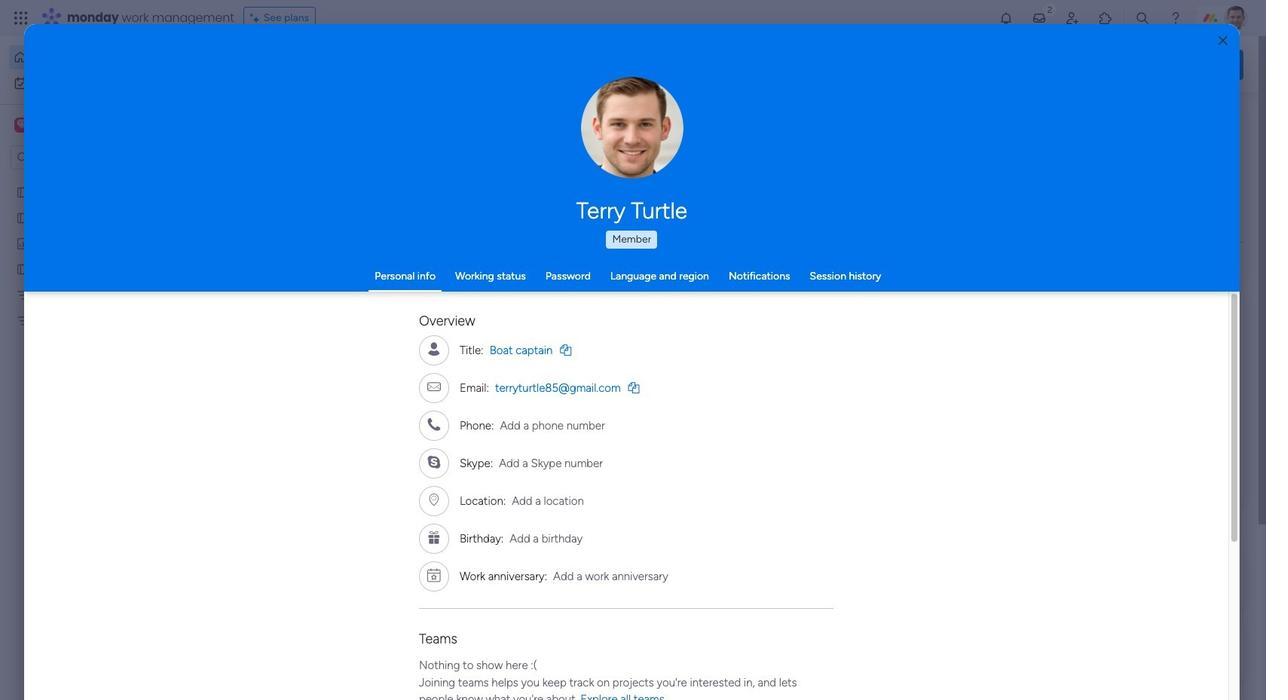 Task type: vqa. For each thing, say whether or not it's contained in the screenshot.
update feed Icon
yes



Task type: locate. For each thing, give the bounding box(es) containing it.
0 vertical spatial public board image
[[16, 185, 30, 199]]

3 component image from the left
[[745, 299, 759, 313]]

update feed image
[[1032, 11, 1047, 26]]

help image
[[1169, 11, 1184, 26]]

component image
[[252, 299, 265, 313], [498, 299, 512, 313], [745, 299, 759, 313]]

2 add to favorites image from the left
[[940, 276, 955, 291]]

0 horizontal spatial add to favorites image
[[694, 276, 709, 291]]

list box
[[0, 176, 192, 536]]

dapulse x slim image
[[1221, 109, 1240, 127]]

public board image
[[16, 210, 30, 225], [16, 262, 30, 276], [498, 275, 515, 292]]

public dashboard image
[[16, 236, 30, 250], [745, 275, 762, 292]]

help center element
[[1018, 622, 1244, 682]]

getting started element
[[1018, 550, 1244, 610]]

terry turtle image
[[1224, 6, 1249, 30]]

1 vertical spatial public dashboard image
[[745, 275, 762, 292]]

workspace selection element
[[14, 116, 126, 136]]

add to favorites image
[[447, 460, 462, 475]]

invite members image
[[1065, 11, 1080, 26]]

0 horizontal spatial component image
[[252, 299, 265, 313]]

public board image
[[16, 185, 30, 199], [252, 275, 268, 292]]

1 horizontal spatial component image
[[498, 299, 512, 313]]

1 add to favorites image from the left
[[694, 276, 709, 291]]

1 horizontal spatial public dashboard image
[[745, 275, 762, 292]]

add to favorites image
[[694, 276, 709, 291], [940, 276, 955, 291]]

close image
[[1219, 35, 1228, 46]]

1 component image from the left
[[252, 299, 265, 313]]

0 vertical spatial public dashboard image
[[16, 236, 30, 250]]

2 vertical spatial option
[[0, 178, 192, 181]]

option
[[9, 45, 183, 69], [9, 71, 183, 95], [0, 178, 192, 181]]

2 horizontal spatial component image
[[745, 299, 759, 313]]

notifications image
[[999, 11, 1014, 26]]

select product image
[[14, 11, 29, 26]]

Search in workspace field
[[32, 149, 126, 166]]

1 horizontal spatial add to favorites image
[[940, 276, 955, 291]]

1 vertical spatial public board image
[[252, 275, 268, 292]]



Task type: describe. For each thing, give the bounding box(es) containing it.
copied! image
[[560, 344, 572, 356]]

workspace image
[[14, 117, 29, 133]]

workspace image
[[17, 117, 27, 133]]

quick search results list box
[[233, 141, 982, 526]]

1 horizontal spatial public board image
[[252, 275, 268, 292]]

2 image
[[1044, 1, 1057, 18]]

component image for the rightmost public board image
[[252, 299, 265, 313]]

templates image image
[[1031, 303, 1231, 407]]

component image for the right public dashboard image
[[745, 299, 759, 313]]

monday marketplace image
[[1099, 11, 1114, 26]]

0 horizontal spatial public board image
[[16, 185, 30, 199]]

remove from favorites image
[[447, 276, 462, 291]]

1 vertical spatial option
[[9, 71, 183, 95]]

copied! image
[[629, 382, 640, 393]]

2 component image from the left
[[498, 299, 512, 313]]

see plans image
[[250, 10, 264, 26]]

0 horizontal spatial public dashboard image
[[16, 236, 30, 250]]

add to favorites image for second component image from the right
[[694, 276, 709, 291]]

add to favorites image for the right public dashboard image component image
[[940, 276, 955, 291]]

search everything image
[[1135, 11, 1151, 26]]

0 vertical spatial option
[[9, 45, 183, 69]]



